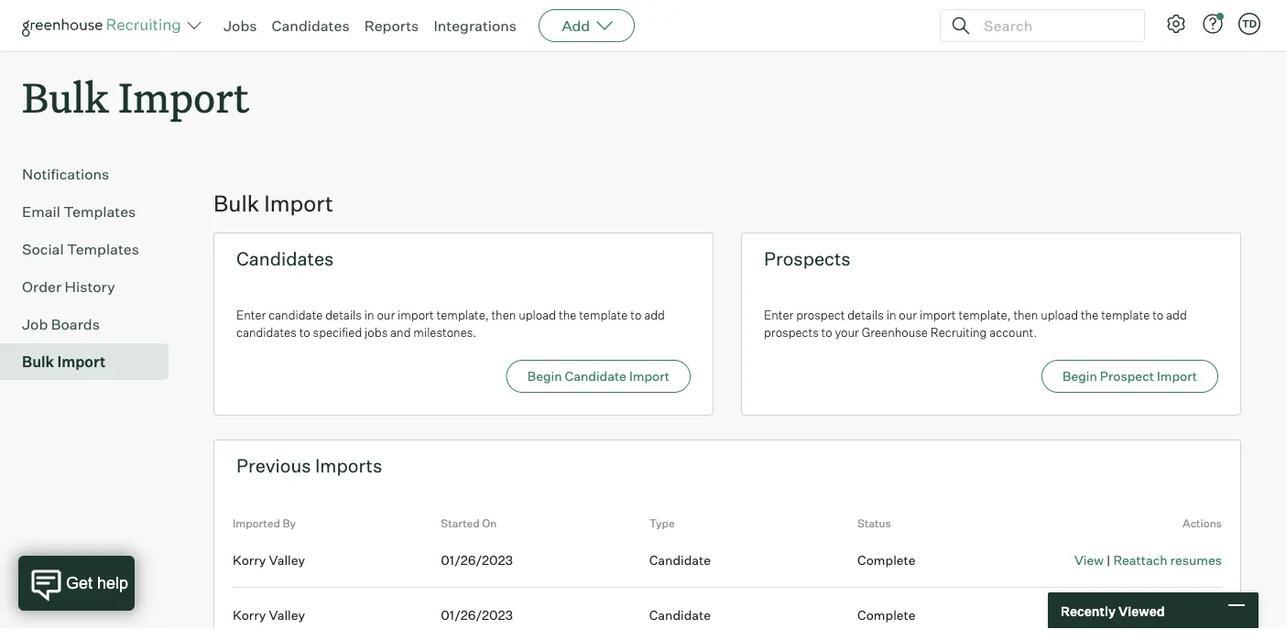 Task type: locate. For each thing, give the bounding box(es) containing it.
details up your in the right bottom of the page
[[848, 308, 884, 322]]

our up jobs
[[377, 308, 395, 322]]

1 horizontal spatial in
[[887, 308, 896, 322]]

complete
[[858, 552, 916, 568], [858, 608, 916, 624]]

details inside enter prospect details in our import template, then upload the template to add prospects to your greenhouse recruiting account.
[[848, 308, 884, 322]]

add for prospects
[[1166, 308, 1187, 322]]

0 horizontal spatial details
[[325, 308, 362, 322]]

previous imports
[[236, 455, 382, 477]]

0 horizontal spatial template
[[579, 308, 628, 322]]

0 horizontal spatial in
[[364, 308, 374, 322]]

the up begin candidate import
[[559, 308, 577, 322]]

Search text field
[[979, 12, 1128, 39]]

1 vertical spatial view link
[[1075, 608, 1104, 624]]

our up greenhouse
[[899, 308, 917, 322]]

2 view from the top
[[1075, 608, 1104, 624]]

order history link
[[22, 276, 161, 298]]

enter up prospects on the bottom right
[[764, 308, 794, 322]]

template inside enter prospect details in our import template, then upload the template to add prospects to your greenhouse recruiting account.
[[1101, 308, 1150, 322]]

1 horizontal spatial upload
[[1041, 308, 1078, 322]]

candidates
[[272, 16, 350, 35], [236, 248, 334, 270]]

candidates right 'jobs'
[[272, 16, 350, 35]]

korry valley
[[233, 552, 305, 568], [233, 608, 305, 624]]

1 the from the left
[[559, 308, 577, 322]]

1 details from the left
[[325, 308, 362, 322]]

add up begin candidate import
[[644, 308, 665, 322]]

bulk import inside bulk import link
[[22, 353, 106, 371]]

add up begin prospect import
[[1166, 308, 1187, 322]]

integrations link
[[434, 16, 517, 35]]

upload inside enter prospect details in our import template, then upload the template to add prospects to your greenhouse recruiting account.
[[1041, 308, 1078, 322]]

2 vertical spatial bulk
[[22, 353, 54, 371]]

import
[[118, 70, 250, 124], [264, 190, 333, 217], [57, 353, 106, 371], [629, 368, 670, 384], [1157, 368, 1197, 384]]

add for candidates
[[644, 308, 665, 322]]

template inside enter candidate details in our import template, then upload the template to add candidates to specified jobs and milestones.
[[579, 308, 628, 322]]

1 begin from the left
[[527, 368, 562, 384]]

view link for 1st reattach resumes link
[[1075, 552, 1104, 568]]

0 horizontal spatial add
[[644, 308, 665, 322]]

view | reattach resumes
[[1075, 552, 1222, 568], [1075, 608, 1222, 624]]

1 horizontal spatial enter
[[764, 308, 794, 322]]

2 add from the left
[[1166, 308, 1187, 322]]

begin inside button
[[1063, 368, 1097, 384]]

0 horizontal spatial import
[[398, 308, 434, 322]]

1 vertical spatial view
[[1075, 608, 1104, 624]]

1 vertical spatial korry valley
[[233, 608, 305, 624]]

2 then from the left
[[1014, 308, 1038, 322]]

add
[[644, 308, 665, 322], [1166, 308, 1187, 322]]

templates up social templates link
[[64, 203, 136, 221]]

jobs
[[224, 16, 257, 35]]

1 horizontal spatial details
[[848, 308, 884, 322]]

imported
[[233, 517, 280, 531]]

imports
[[315, 455, 382, 477]]

enter for candidates
[[236, 308, 266, 322]]

0 vertical spatial templates
[[64, 203, 136, 221]]

0 vertical spatial view link
[[1075, 552, 1104, 568]]

templates inside email templates 'link'
[[64, 203, 136, 221]]

actions
[[1183, 517, 1222, 531]]

the inside enter candidate details in our import template, then upload the template to add candidates to specified jobs and milestones.
[[559, 308, 577, 322]]

1 resumes from the top
[[1170, 552, 1222, 568]]

begin inside button
[[527, 368, 562, 384]]

reattach
[[1113, 552, 1168, 568], [1113, 608, 1168, 624]]

template, up recruiting in the right bottom of the page
[[959, 308, 1011, 322]]

bulk
[[22, 70, 109, 124], [213, 190, 259, 217], [22, 353, 54, 371]]

1 vertical spatial resumes
[[1170, 608, 1222, 624]]

your
[[835, 325, 859, 340]]

job boards
[[22, 315, 100, 334]]

job
[[22, 315, 48, 334]]

greenhouse recruiting image
[[22, 15, 187, 37]]

| up 'recently viewed'
[[1107, 552, 1111, 568]]

configure image
[[1165, 13, 1187, 35]]

1 vertical spatial templates
[[67, 240, 139, 259]]

2 upload from the left
[[1041, 308, 1078, 322]]

1 vertical spatial reattach
[[1113, 608, 1168, 624]]

enter up candidates
[[236, 308, 266, 322]]

valley
[[269, 552, 305, 568], [269, 608, 305, 624]]

0 vertical spatial bulk
[[22, 70, 109, 124]]

import up and
[[398, 308, 434, 322]]

on
[[482, 517, 497, 531]]

0 horizontal spatial our
[[377, 308, 395, 322]]

2 view | reattach resumes from the top
[[1075, 608, 1222, 624]]

0 vertical spatial view
[[1075, 552, 1104, 568]]

details inside enter candidate details in our import template, then upload the template to add candidates to specified jobs and milestones.
[[325, 308, 362, 322]]

candidate
[[565, 368, 627, 384], [649, 552, 711, 568], [649, 608, 711, 624]]

in up jobs
[[364, 308, 374, 322]]

2 vertical spatial bulk import
[[22, 353, 106, 371]]

details for candidates
[[325, 308, 362, 322]]

add inside enter candidate details in our import template, then upload the template to add candidates to specified jobs and milestones.
[[644, 308, 665, 322]]

view link left viewed
[[1075, 608, 1104, 624]]

candidates up the candidate
[[236, 248, 334, 270]]

template, inside enter candidate details in our import template, then upload the template to add candidates to specified jobs and milestones.
[[437, 308, 489, 322]]

reattach resumes link
[[1113, 552, 1222, 568], [1113, 608, 1222, 624]]

1 vertical spatial |
[[1107, 608, 1111, 624]]

0 horizontal spatial begin
[[527, 368, 562, 384]]

the inside enter prospect details in our import template, then upload the template to add prospects to your greenhouse recruiting account.
[[1081, 308, 1099, 322]]

begin candidate import button
[[506, 360, 691, 393]]

templates
[[64, 203, 136, 221], [67, 240, 139, 259]]

2 reattach from the top
[[1113, 608, 1168, 624]]

in inside enter candidate details in our import template, then upload the template to add candidates to specified jobs and milestones.
[[364, 308, 374, 322]]

template
[[579, 308, 628, 322], [1101, 308, 1150, 322]]

candidate inside button
[[565, 368, 627, 384]]

2 import from the left
[[920, 308, 956, 322]]

2 the from the left
[[1081, 308, 1099, 322]]

1 vertical spatial complete
[[858, 608, 916, 624]]

template, up milestones.
[[437, 308, 489, 322]]

import up recruiting in the right bottom of the page
[[920, 308, 956, 322]]

enter for prospects
[[764, 308, 794, 322]]

0 horizontal spatial enter
[[236, 308, 266, 322]]

begin
[[527, 368, 562, 384], [1063, 368, 1097, 384]]

then inside enter candidate details in our import template, then upload the template to add candidates to specified jobs and milestones.
[[491, 308, 516, 322]]

0 vertical spatial reattach
[[1113, 552, 1168, 568]]

candidates
[[236, 325, 297, 340]]

1 horizontal spatial the
[[1081, 308, 1099, 322]]

0 horizontal spatial upload
[[519, 308, 556, 322]]

previous
[[236, 455, 311, 477]]

1 vertical spatial reattach resumes link
[[1113, 608, 1222, 624]]

then for candidates
[[491, 308, 516, 322]]

1 vertical spatial view | reattach resumes
[[1075, 608, 1222, 624]]

1 vertical spatial 01/26/2023
[[441, 608, 513, 624]]

template for prospects
[[1101, 308, 1150, 322]]

to down the candidate
[[299, 325, 310, 340]]

job boards link
[[22, 313, 161, 335]]

in inside enter prospect details in our import template, then upload the template to add prospects to your greenhouse recruiting account.
[[887, 308, 896, 322]]

the
[[559, 308, 577, 322], [1081, 308, 1099, 322]]

1 view link from the top
[[1075, 552, 1104, 568]]

0 vertical spatial reattach resumes link
[[1113, 552, 1222, 568]]

2 vertical spatial candidate
[[649, 608, 711, 624]]

korry
[[233, 552, 266, 568], [233, 608, 266, 624]]

view
[[1075, 552, 1104, 568], [1075, 608, 1104, 624]]

add inside enter prospect details in our import template, then upload the template to add prospects to your greenhouse recruiting account.
[[1166, 308, 1187, 322]]

1 view | reattach resumes from the top
[[1075, 552, 1222, 568]]

1 import from the left
[[398, 308, 434, 322]]

1 horizontal spatial add
[[1166, 308, 1187, 322]]

view link
[[1075, 552, 1104, 568], [1075, 608, 1104, 624]]

1 horizontal spatial import
[[920, 308, 956, 322]]

jobs link
[[224, 16, 257, 35]]

1 template from the left
[[579, 308, 628, 322]]

our inside enter prospect details in our import template, then upload the template to add prospects to your greenhouse recruiting account.
[[899, 308, 917, 322]]

0 vertical spatial korry
[[233, 552, 266, 568]]

then
[[491, 308, 516, 322], [1014, 308, 1038, 322]]

upload inside enter candidate details in our import template, then upload the template to add candidates to specified jobs and milestones.
[[519, 308, 556, 322]]

begin prospect import
[[1063, 368, 1197, 384]]

1 add from the left
[[644, 308, 665, 322]]

details
[[325, 308, 362, 322], [848, 308, 884, 322]]

upload for candidates
[[519, 308, 556, 322]]

td
[[1242, 17, 1257, 30]]

0 vertical spatial candidate
[[565, 368, 627, 384]]

1 horizontal spatial our
[[899, 308, 917, 322]]

the for candidates
[[559, 308, 577, 322]]

history
[[65, 278, 115, 296]]

enter inside enter candidate details in our import template, then upload the template to add candidates to specified jobs and milestones.
[[236, 308, 266, 322]]

01/26/2023
[[441, 552, 513, 568], [441, 608, 513, 624]]

1 vertical spatial candidates
[[236, 248, 334, 270]]

1 horizontal spatial then
[[1014, 308, 1038, 322]]

upload
[[519, 308, 556, 322], [1041, 308, 1078, 322]]

import
[[398, 308, 434, 322], [920, 308, 956, 322]]

upload for prospects
[[1041, 308, 1078, 322]]

enter inside enter prospect details in our import template, then upload the template to add prospects to your greenhouse recruiting account.
[[764, 308, 794, 322]]

2 details from the left
[[848, 308, 884, 322]]

to
[[631, 308, 642, 322], [1153, 308, 1164, 322], [299, 325, 310, 340], [821, 325, 832, 340]]

to down prospect at the right
[[821, 325, 832, 340]]

1 complete from the top
[[858, 552, 916, 568]]

0 vertical spatial |
[[1107, 552, 1111, 568]]

import for prospects
[[920, 308, 956, 322]]

2 template from the left
[[1101, 308, 1150, 322]]

1 our from the left
[[377, 308, 395, 322]]

templates inside social templates link
[[67, 240, 139, 259]]

status
[[858, 517, 891, 531]]

in
[[364, 308, 374, 322], [887, 308, 896, 322]]

1 horizontal spatial template,
[[959, 308, 1011, 322]]

1 korry from the top
[[233, 552, 266, 568]]

0 vertical spatial valley
[[269, 552, 305, 568]]

import inside enter candidate details in our import template, then upload the template to add candidates to specified jobs and milestones.
[[398, 308, 434, 322]]

template,
[[437, 308, 489, 322], [959, 308, 1011, 322]]

2 our from the left
[[899, 308, 917, 322]]

korry for first reattach resumes link from the bottom
[[233, 608, 266, 624]]

0 horizontal spatial template,
[[437, 308, 489, 322]]

2 korry from the top
[[233, 608, 266, 624]]

milestones.
[[414, 325, 477, 340]]

email templates
[[22, 203, 136, 221]]

1 view from the top
[[1075, 552, 1104, 568]]

resumes down actions
[[1170, 552, 1222, 568]]

1 then from the left
[[491, 308, 516, 322]]

and
[[390, 325, 411, 340]]

1 template, from the left
[[437, 308, 489, 322]]

0 vertical spatial resumes
[[1170, 552, 1222, 568]]

resumes
[[1170, 552, 1222, 568], [1170, 608, 1222, 624]]

template up prospect in the right bottom of the page
[[1101, 308, 1150, 322]]

1 vertical spatial candidate
[[649, 552, 711, 568]]

|
[[1107, 552, 1111, 568], [1107, 608, 1111, 624]]

begin prospect import button
[[1042, 360, 1218, 393]]

1 enter from the left
[[236, 308, 266, 322]]

in for prospects
[[887, 308, 896, 322]]

2 template, from the left
[[959, 308, 1011, 322]]

2 begin from the left
[[1063, 368, 1097, 384]]

view link up recently on the right of page
[[1075, 552, 1104, 568]]

import inside enter prospect details in our import template, then upload the template to add prospects to your greenhouse recruiting account.
[[920, 308, 956, 322]]

template, for candidates
[[437, 308, 489, 322]]

2 view link from the top
[[1075, 608, 1104, 624]]

1 upload from the left
[[519, 308, 556, 322]]

template up begin candidate import
[[579, 308, 628, 322]]

our inside enter candidate details in our import template, then upload the template to add candidates to specified jobs and milestones.
[[377, 308, 395, 322]]

2 reattach resumes link from the top
[[1113, 608, 1222, 624]]

view left viewed
[[1075, 608, 1104, 624]]

0 horizontal spatial then
[[491, 308, 516, 322]]

view up recently on the right of page
[[1075, 552, 1104, 568]]

1 korry valley from the top
[[233, 552, 305, 568]]

0 vertical spatial korry valley
[[233, 552, 305, 568]]

integrations
[[434, 16, 517, 35]]

templates down email templates 'link'
[[67, 240, 139, 259]]

0 vertical spatial view | reattach resumes
[[1075, 552, 1222, 568]]

1 in from the left
[[364, 308, 374, 322]]

the up begin prospect import
[[1081, 308, 1099, 322]]

2 enter from the left
[[764, 308, 794, 322]]

our for candidates
[[377, 308, 395, 322]]

details up specified
[[325, 308, 362, 322]]

2 korry valley from the top
[[233, 608, 305, 624]]

2 in from the left
[[887, 308, 896, 322]]

then inside enter prospect details in our import template, then upload the template to add prospects to your greenhouse recruiting account.
[[1014, 308, 1038, 322]]

bulk import
[[22, 70, 250, 124], [213, 190, 333, 217], [22, 353, 106, 371]]

template, inside enter prospect details in our import template, then upload the template to add prospects to your greenhouse recruiting account.
[[959, 308, 1011, 322]]

started
[[441, 517, 480, 531]]

0 vertical spatial complete
[[858, 552, 916, 568]]

td button
[[1235, 9, 1264, 38]]

order history
[[22, 278, 115, 296]]

0 vertical spatial 01/26/2023
[[441, 552, 513, 568]]

resumes right viewed
[[1170, 608, 1222, 624]]

korry valley for 1st reattach resumes link
[[233, 552, 305, 568]]

korry for 1st reattach resumes link
[[233, 552, 266, 568]]

1 horizontal spatial template
[[1101, 308, 1150, 322]]

1 vertical spatial korry
[[233, 608, 266, 624]]

| left viewed
[[1107, 608, 1111, 624]]

0 horizontal spatial the
[[559, 308, 577, 322]]

our
[[377, 308, 395, 322], [899, 308, 917, 322]]

enter
[[236, 308, 266, 322], [764, 308, 794, 322]]

1 vertical spatial valley
[[269, 608, 305, 624]]

view | reattach resumes for first reattach resumes link from the bottom
[[1075, 608, 1222, 624]]

1 horizontal spatial begin
[[1063, 368, 1097, 384]]

in up greenhouse
[[887, 308, 896, 322]]



Task type: describe. For each thing, give the bounding box(es) containing it.
by
[[283, 517, 296, 531]]

view | reattach resumes for 1st reattach resumes link
[[1075, 552, 1222, 568]]

our for prospects
[[899, 308, 917, 322]]

account.
[[990, 325, 1037, 340]]

in for candidates
[[364, 308, 374, 322]]

social
[[22, 240, 64, 259]]

type
[[649, 517, 675, 531]]

add button
[[539, 9, 635, 42]]

imported by
[[233, 517, 296, 531]]

viewed
[[1119, 603, 1165, 619]]

2 01/26/2023 from the top
[[441, 608, 513, 624]]

then for prospects
[[1014, 308, 1038, 322]]

template for candidates
[[579, 308, 628, 322]]

1 reattach from the top
[[1113, 552, 1168, 568]]

add
[[562, 16, 590, 35]]

boards
[[51, 315, 100, 334]]

candidates link
[[272, 16, 350, 35]]

candidate for first reattach resumes link from the bottom
[[649, 608, 711, 624]]

enter prospect details in our import template, then upload the template to add prospects to your greenhouse recruiting account.
[[764, 308, 1187, 340]]

prospect
[[1100, 368, 1154, 384]]

reports link
[[364, 16, 419, 35]]

2 resumes from the top
[[1170, 608, 1222, 624]]

social templates
[[22, 240, 139, 259]]

1 reattach resumes link from the top
[[1113, 552, 1222, 568]]

specified
[[313, 325, 362, 340]]

greenhouse
[[862, 325, 928, 340]]

import inside button
[[1157, 368, 1197, 384]]

1 01/26/2023 from the top
[[441, 552, 513, 568]]

prospect
[[796, 308, 845, 322]]

begin for candidates
[[527, 368, 562, 384]]

order
[[22, 278, 61, 296]]

the for prospects
[[1081, 308, 1099, 322]]

2 complete from the top
[[858, 608, 916, 624]]

to up begin prospect import
[[1153, 308, 1164, 322]]

templates for email templates
[[64, 203, 136, 221]]

recently viewed
[[1061, 603, 1165, 619]]

td button
[[1239, 13, 1261, 35]]

recruiting
[[931, 325, 987, 340]]

import for candidates
[[398, 308, 434, 322]]

1 valley from the top
[[269, 552, 305, 568]]

candidate for 1st reattach resumes link
[[649, 552, 711, 568]]

1 vertical spatial bulk import
[[213, 190, 333, 217]]

begin candidate import
[[527, 368, 670, 384]]

enter candidate details in our import template, then upload the template to add candidates to specified jobs and milestones.
[[236, 308, 665, 340]]

begin for prospects
[[1063, 368, 1097, 384]]

0 vertical spatial candidates
[[272, 16, 350, 35]]

notifications
[[22, 165, 109, 183]]

templates for social templates
[[67, 240, 139, 259]]

jobs
[[365, 325, 388, 340]]

import inside button
[[629, 368, 670, 384]]

to up begin candidate import
[[631, 308, 642, 322]]

candidate
[[269, 308, 323, 322]]

details for prospects
[[848, 308, 884, 322]]

email
[[22, 203, 60, 221]]

1 vertical spatial bulk
[[213, 190, 259, 217]]

1 | from the top
[[1107, 552, 1111, 568]]

bulk import link
[[22, 351, 161, 373]]

started on
[[441, 517, 497, 531]]

recently
[[1061, 603, 1116, 619]]

template, for prospects
[[959, 308, 1011, 322]]

notifications link
[[22, 163, 161, 185]]

view link for first reattach resumes link from the bottom
[[1075, 608, 1104, 624]]

social templates link
[[22, 238, 161, 260]]

2 | from the top
[[1107, 608, 1111, 624]]

email templates link
[[22, 201, 161, 223]]

korry valley for first reattach resumes link from the bottom
[[233, 608, 305, 624]]

reports
[[364, 16, 419, 35]]

0 vertical spatial bulk import
[[22, 70, 250, 124]]

prospects
[[764, 325, 819, 340]]

prospects
[[764, 248, 851, 270]]

2 valley from the top
[[269, 608, 305, 624]]



Task type: vqa. For each thing, say whether or not it's contained in the screenshot.
1st the Google from the bottom of the page
no



